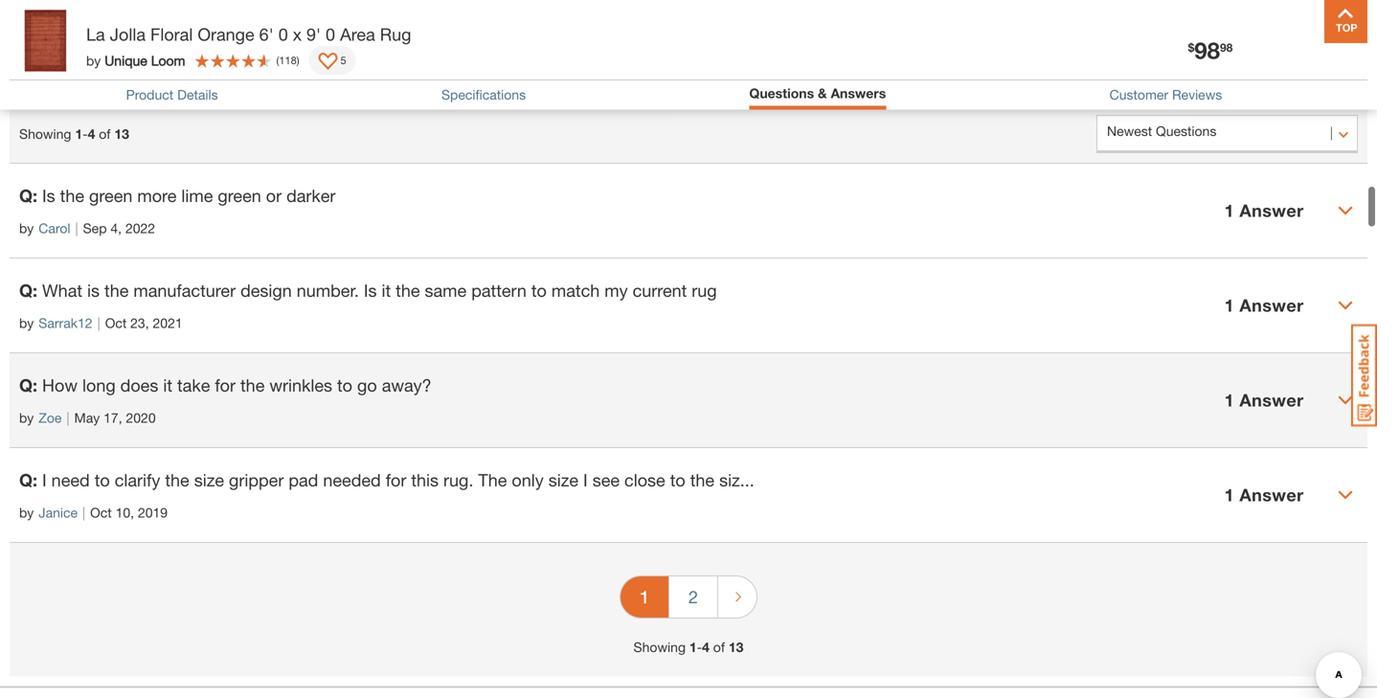 Task type: locate. For each thing, give the bounding box(es) containing it.
lime
[[181, 185, 213, 206]]

answer for pattern
[[1240, 295, 1304, 315]]

1 for what is the manufacturer design number.  is it the same pattern to match my current rug
[[1225, 295, 1235, 315]]

oct left 23,
[[105, 315, 127, 331]]

it left take
[[163, 375, 172, 395]]

0 vertical spatial for
[[215, 375, 236, 395]]

q: left what at the top left of page
[[19, 280, 37, 301]]

0 horizontal spatial i
[[42, 470, 47, 490]]

of
[[99, 126, 111, 142], [713, 639, 725, 655]]

0 vertical spatial it
[[382, 280, 391, 301]]

0 horizontal spatial 0
[[278, 24, 288, 45]]

1 vertical spatial oct
[[90, 505, 112, 520]]

1 vertical spatial caret image
[[1338, 392, 1353, 408]]

5 button
[[309, 46, 356, 75]]

by janice | oct 10, 2019
[[19, 505, 168, 520]]

1 vertical spatial is
[[364, 280, 377, 301]]

| left sep
[[75, 220, 78, 236]]

to
[[531, 280, 547, 301], [337, 375, 352, 395], [95, 470, 110, 490], [670, 470, 685, 490]]

rug
[[692, 280, 717, 301]]

customer
[[1110, 87, 1169, 103]]

the
[[478, 470, 507, 490]]

it
[[382, 280, 391, 301], [163, 375, 172, 395]]

only
[[512, 470, 544, 490]]

by left carol
[[19, 220, 34, 236]]

i
[[42, 470, 47, 490], [583, 470, 588, 490]]

1 vertical spatial -
[[697, 639, 702, 655]]

jolla
[[110, 24, 146, 45]]

q: left how
[[19, 375, 37, 395]]

green up 4,
[[89, 185, 133, 206]]

0 horizontal spatial questions
[[67, 56, 145, 77]]

feedback link image
[[1351, 324, 1377, 427]]

0 vertical spatial showing 1 - 4 of 13
[[19, 126, 129, 142]]

0 vertical spatial showing
[[19, 126, 71, 142]]

for
[[215, 375, 236, 395], [386, 470, 406, 490]]

answers
[[831, 85, 886, 101]]

13 down the 2 navigation at the bottom of page
[[729, 639, 744, 655]]

green left or
[[218, 185, 261, 206]]

of down unique on the top
[[99, 126, 111, 142]]

0 horizontal spatial is
[[42, 185, 55, 206]]

1 answer
[[1225, 200, 1304, 221], [1225, 295, 1304, 315], [1225, 390, 1304, 410], [1225, 484, 1304, 505]]

1 vertical spatial it
[[163, 375, 172, 395]]

1 horizontal spatial showing 1 - 4 of 13
[[634, 639, 744, 655]]

1 answer for this
[[1225, 484, 1304, 505]]

carol
[[39, 220, 70, 236]]

sarrak12 button
[[39, 313, 92, 333]]

13
[[19, 40, 58, 81], [114, 126, 129, 142], [729, 639, 744, 655]]

match
[[552, 280, 600, 301]]

by for i
[[19, 505, 34, 520]]

4 1 answer from the top
[[1225, 484, 1304, 505]]

0 right 9'
[[326, 24, 335, 45]]

q: up by carol | sep 4, 2022
[[19, 185, 37, 206]]

| down is
[[97, 315, 100, 331]]

1 horizontal spatial -
[[697, 639, 702, 655]]

caret image
[[1338, 298, 1353, 313]]

see
[[593, 470, 620, 490]]

3 answer from the top
[[1240, 390, 1304, 410]]

questions
[[67, 56, 145, 77], [749, 85, 814, 101]]

reviews
[[1172, 87, 1222, 103]]

showing 1 - 4 of 13 down 13 questions
[[19, 126, 129, 142]]

| for need
[[82, 505, 85, 520]]

5
[[341, 54, 346, 67]]

1 horizontal spatial it
[[382, 280, 391, 301]]

q: for q: what is the manufacturer design number.  is it the same pattern to match my current rug
[[19, 280, 37, 301]]

q:
[[19, 185, 37, 206], [19, 280, 37, 301], [19, 375, 37, 395], [19, 470, 37, 490]]

0 horizontal spatial it
[[163, 375, 172, 395]]

0 vertical spatial caret image
[[1338, 203, 1353, 218]]

rug.
[[443, 470, 474, 490]]

1 horizontal spatial size
[[549, 470, 579, 490]]

i left the see
[[583, 470, 588, 490]]

0 vertical spatial -
[[82, 126, 88, 142]]

0 horizontal spatial showing 1 - 4 of 13
[[19, 126, 129, 142]]

by for is
[[19, 220, 34, 236]]

product details
[[126, 87, 218, 103]]

4 answer from the top
[[1240, 484, 1304, 505]]

1 0 from the left
[[278, 24, 288, 45]]

green
[[89, 185, 133, 206], [218, 185, 261, 206]]

is up carol
[[42, 185, 55, 206]]

2 green from the left
[[218, 185, 261, 206]]

- down the 2 navigation at the bottom of page
[[697, 639, 702, 655]]

4
[[88, 126, 95, 142], [702, 639, 710, 655]]

does
[[120, 375, 158, 395]]

0 horizontal spatial 13
[[19, 40, 58, 81]]

2021
[[153, 315, 183, 331]]

0 horizontal spatial size
[[194, 470, 224, 490]]

4 down the 2 navigation at the bottom of page
[[702, 639, 710, 655]]

23,
[[130, 315, 149, 331]]

1 horizontal spatial 0
[[326, 24, 335, 45]]

1 horizontal spatial 13
[[114, 126, 129, 142]]

6'
[[259, 24, 274, 45]]

by zoe | may 17, 2020
[[19, 410, 156, 426]]

1 horizontal spatial for
[[386, 470, 406, 490]]

0 vertical spatial of
[[99, 126, 111, 142]]

oct
[[105, 315, 127, 331], [90, 505, 112, 520]]

4,
[[111, 220, 122, 236]]

2 1 answer from the top
[[1225, 295, 1304, 315]]

siz...
[[719, 470, 754, 490]]

3 q: from the top
[[19, 375, 37, 395]]

$
[[1188, 41, 1195, 54]]

1 vertical spatial 4
[[702, 639, 710, 655]]

2 answer from the top
[[1240, 295, 1304, 315]]

4 down 13 questions
[[88, 126, 95, 142]]

2 caret image from the top
[[1338, 392, 1353, 408]]

2 vertical spatial caret image
[[1338, 487, 1353, 503]]

sarrak12
[[39, 315, 92, 331]]

need
[[51, 470, 90, 490]]

questions left &
[[749, 85, 814, 101]]

product image image
[[14, 10, 77, 72]]

| right janice on the left bottom
[[82, 505, 85, 520]]

( 118 )
[[276, 54, 299, 67]]

0 vertical spatial oct
[[105, 315, 127, 331]]

17,
[[104, 410, 122, 426]]

0 left x in the left of the page
[[278, 24, 288, 45]]

0
[[278, 24, 288, 45], [326, 24, 335, 45]]

| right zoe on the bottom of the page
[[66, 410, 69, 426]]

0 vertical spatial 4
[[88, 126, 95, 142]]

2 link
[[669, 576, 717, 618]]

3 1 answer from the top
[[1225, 390, 1304, 410]]

ask a question button
[[1097, 43, 1358, 81]]

1 horizontal spatial of
[[713, 639, 725, 655]]

q: left need
[[19, 470, 37, 490]]

2 q: from the top
[[19, 280, 37, 301]]

i left need
[[42, 470, 47, 490]]

by left sarrak12 at the top left of page
[[19, 315, 34, 331]]

1 horizontal spatial showing
[[634, 639, 686, 655]]

customer reviews button
[[1110, 87, 1222, 103], [1110, 87, 1222, 103]]

3 caret image from the top
[[1338, 487, 1353, 503]]

showing down 13 questions
[[19, 126, 71, 142]]

|
[[75, 220, 78, 236], [97, 315, 100, 331], [66, 410, 69, 426], [82, 505, 85, 520]]

of down 2 "link"
[[713, 639, 725, 655]]

caret image
[[1338, 203, 1353, 218], [1338, 392, 1353, 408], [1338, 487, 1353, 503]]

same
[[425, 280, 467, 301]]

0 horizontal spatial -
[[82, 126, 88, 142]]

2
[[689, 586, 698, 607]]

for left this
[[386, 470, 406, 490]]

current
[[633, 280, 687, 301]]

98
[[1195, 36, 1220, 64], [1220, 41, 1233, 54]]

may
[[74, 410, 100, 426]]

0 vertical spatial questions
[[67, 56, 145, 77]]

1 answer for pattern
[[1225, 295, 1304, 315]]

by left zoe on the bottom of the page
[[19, 410, 34, 426]]

showing down the 2 navigation at the bottom of page
[[634, 639, 686, 655]]

13 left la
[[19, 40, 58, 81]]

1 q: from the top
[[19, 185, 37, 206]]

it right the number.
[[382, 280, 391, 301]]

manufacturer
[[133, 280, 236, 301]]

by left janice on the left bottom
[[19, 505, 34, 520]]

size left gripper
[[194, 470, 224, 490]]

)
[[297, 54, 299, 67]]

area
[[340, 24, 375, 45]]

showing 1 - 4 of 13 down the 2 navigation at the bottom of page
[[634, 639, 744, 655]]

-
[[82, 126, 88, 142], [697, 639, 702, 655]]

the right is
[[104, 280, 129, 301]]

13 down product
[[114, 126, 129, 142]]

pattern
[[471, 280, 527, 301]]

is right the number.
[[364, 280, 377, 301]]

2 vertical spatial 13
[[729, 639, 744, 655]]

caret image for this
[[1338, 487, 1353, 503]]

go
[[357, 375, 377, 395]]

2020
[[126, 410, 156, 426]]

carol button
[[39, 218, 70, 238]]

9'
[[307, 24, 321, 45]]

1 horizontal spatial is
[[364, 280, 377, 301]]

1 horizontal spatial green
[[218, 185, 261, 206]]

product
[[126, 87, 174, 103]]

is
[[42, 185, 55, 206], [364, 280, 377, 301]]

specifications button
[[441, 87, 526, 103], [441, 87, 526, 103]]

by for how
[[19, 410, 34, 426]]

1 horizontal spatial i
[[583, 470, 588, 490]]

floral
[[150, 24, 193, 45]]

gripper
[[229, 470, 284, 490]]

showing
[[19, 126, 71, 142], [634, 639, 686, 655]]

1
[[75, 126, 82, 142], [1225, 200, 1235, 221], [1225, 295, 1235, 315], [1225, 390, 1235, 410], [1225, 484, 1235, 505], [689, 639, 697, 655]]

0 horizontal spatial of
[[99, 126, 111, 142]]

size right only on the left bottom of the page
[[549, 470, 579, 490]]

display image
[[318, 53, 338, 72]]

2 horizontal spatial 13
[[729, 639, 744, 655]]

1 horizontal spatial questions
[[749, 85, 814, 101]]

0 horizontal spatial green
[[89, 185, 133, 206]]

4 q: from the top
[[19, 470, 37, 490]]

wrinkles
[[269, 375, 332, 395]]

questions down la
[[67, 56, 145, 77]]

- down 13 questions
[[82, 126, 88, 142]]

1 answer for away?
[[1225, 390, 1304, 410]]

needed
[[323, 470, 381, 490]]

1 for is the green more lime green or darker
[[1225, 200, 1235, 221]]

for right take
[[215, 375, 236, 395]]

questions & answers button
[[749, 85, 886, 105], [749, 85, 886, 101]]

oct left 10,
[[90, 505, 112, 520]]

customer reviews
[[1110, 87, 1222, 103]]

1 size from the left
[[194, 470, 224, 490]]

q: for q: how long does it take for the wrinkles to go away?
[[19, 375, 37, 395]]



Task type: describe. For each thing, give the bounding box(es) containing it.
details
[[177, 87, 218, 103]]

a
[[1201, 52, 1211, 72]]

janice
[[39, 505, 78, 520]]

caret image for away?
[[1338, 392, 1353, 408]]

what
[[42, 280, 82, 301]]

the up by carol | sep 4, 2022
[[60, 185, 84, 206]]

0 horizontal spatial showing
[[19, 126, 71, 142]]

questions inside 13 questions
[[67, 56, 145, 77]]

top button
[[1325, 0, 1368, 43]]

to right close
[[670, 470, 685, 490]]

darker
[[286, 185, 336, 206]]

is
[[87, 280, 100, 301]]

away?
[[382, 375, 432, 395]]

to right need
[[95, 470, 110, 490]]

1 vertical spatial for
[[386, 470, 406, 490]]

this
[[411, 470, 439, 490]]

1 vertical spatial showing
[[634, 639, 686, 655]]

2019
[[138, 505, 168, 520]]

q: for q: is the green more lime green or darker
[[19, 185, 37, 206]]

1 for i need to clarify the size gripper pad needed for this rug.  the only size i see close to the siz...
[[1225, 484, 1235, 505]]

questions & answers
[[749, 85, 886, 101]]

q: how long does it take for the wrinkles to go away?
[[19, 375, 432, 395]]

to left go
[[337, 375, 352, 395]]

1 answer from the top
[[1240, 200, 1304, 221]]

loom
[[151, 52, 185, 68]]

1 vertical spatial questions
[[749, 85, 814, 101]]

the left 'siz...'
[[690, 470, 715, 490]]

close
[[625, 470, 665, 490]]

&
[[818, 85, 827, 101]]

| for long
[[66, 410, 69, 426]]

by sarrak12 | oct 23, 2021
[[19, 315, 183, 331]]

q: is the green more lime green or darker
[[19, 185, 336, 206]]

2 0 from the left
[[326, 24, 335, 45]]

rug
[[380, 24, 411, 45]]

number.
[[297, 280, 359, 301]]

clarify
[[115, 470, 160, 490]]

ask
[[1165, 52, 1196, 72]]

1 green from the left
[[89, 185, 133, 206]]

design
[[240, 280, 292, 301]]

unique
[[105, 52, 147, 68]]

orange
[[198, 24, 254, 45]]

la
[[86, 24, 105, 45]]

answer for away?
[[1240, 390, 1304, 410]]

pad
[[289, 470, 318, 490]]

by down la
[[86, 52, 101, 68]]

to left match
[[531, 280, 547, 301]]

1 caret image from the top
[[1338, 203, 1353, 218]]

take
[[177, 375, 210, 395]]

oct for the
[[105, 315, 127, 331]]

answer for this
[[1240, 484, 1304, 505]]

or
[[266, 185, 282, 206]]

q: what is the manufacturer design number.  is it the same pattern to match my current rug
[[19, 280, 717, 301]]

1 vertical spatial showing 1 - 4 of 13
[[634, 639, 744, 655]]

the right clarify
[[165, 470, 189, 490]]

by unique loom
[[86, 52, 185, 68]]

zoe
[[39, 410, 62, 426]]

10,
[[115, 505, 134, 520]]

1 1 answer from the top
[[1225, 200, 1304, 221]]

0 vertical spatial is
[[42, 185, 55, 206]]

sep
[[83, 220, 107, 236]]

x
[[293, 24, 302, 45]]

janice button
[[39, 503, 78, 523]]

specifications
[[441, 87, 526, 103]]

questions element
[[10, 163, 1368, 543]]

118
[[279, 54, 297, 67]]

more
[[137, 185, 177, 206]]

13 questions
[[19, 40, 145, 81]]

long
[[82, 375, 116, 395]]

1 vertical spatial 13
[[114, 126, 129, 142]]

2 navigation
[[620, 562, 758, 637]]

q: for q: i need to clarify the size gripper pad needed for this rug.  the only size i see close to the siz...
[[19, 470, 37, 490]]

2 size from the left
[[549, 470, 579, 490]]

1 for how long does it take for the wrinkles to go away?
[[1225, 390, 1235, 410]]

the left wrinkles on the left of page
[[240, 375, 265, 395]]

$ 98 98
[[1188, 36, 1233, 64]]

zoe button
[[39, 408, 62, 428]]

how
[[42, 375, 78, 395]]

my
[[605, 280, 628, 301]]

0 vertical spatial 13
[[19, 40, 58, 81]]

question
[[1216, 52, 1290, 72]]

oct for to
[[90, 505, 112, 520]]

| for the
[[75, 220, 78, 236]]

2022
[[125, 220, 155, 236]]

2 i from the left
[[583, 470, 588, 490]]

1 vertical spatial of
[[713, 639, 725, 655]]

the left same on the left
[[396, 280, 420, 301]]

| for is
[[97, 315, 100, 331]]

by for what
[[19, 315, 34, 331]]

by carol | sep 4, 2022
[[19, 220, 155, 236]]

0 horizontal spatial for
[[215, 375, 236, 395]]

1 i from the left
[[42, 470, 47, 490]]

98 inside $ 98 98
[[1220, 41, 1233, 54]]

Search Questions & Answers text field
[[299, 43, 942, 81]]

ask a question
[[1165, 52, 1290, 72]]

0 horizontal spatial 4
[[88, 126, 95, 142]]

1 horizontal spatial 4
[[702, 639, 710, 655]]

q: i need to clarify the size gripper pad needed for this rug.  the only size i see close to the siz...
[[19, 470, 754, 490]]

la jolla floral orange 6' 0 x 9' 0 area rug
[[86, 24, 411, 45]]

(
[[276, 54, 279, 67]]



Task type: vqa. For each thing, say whether or not it's contained in the screenshot.
Door Style
no



